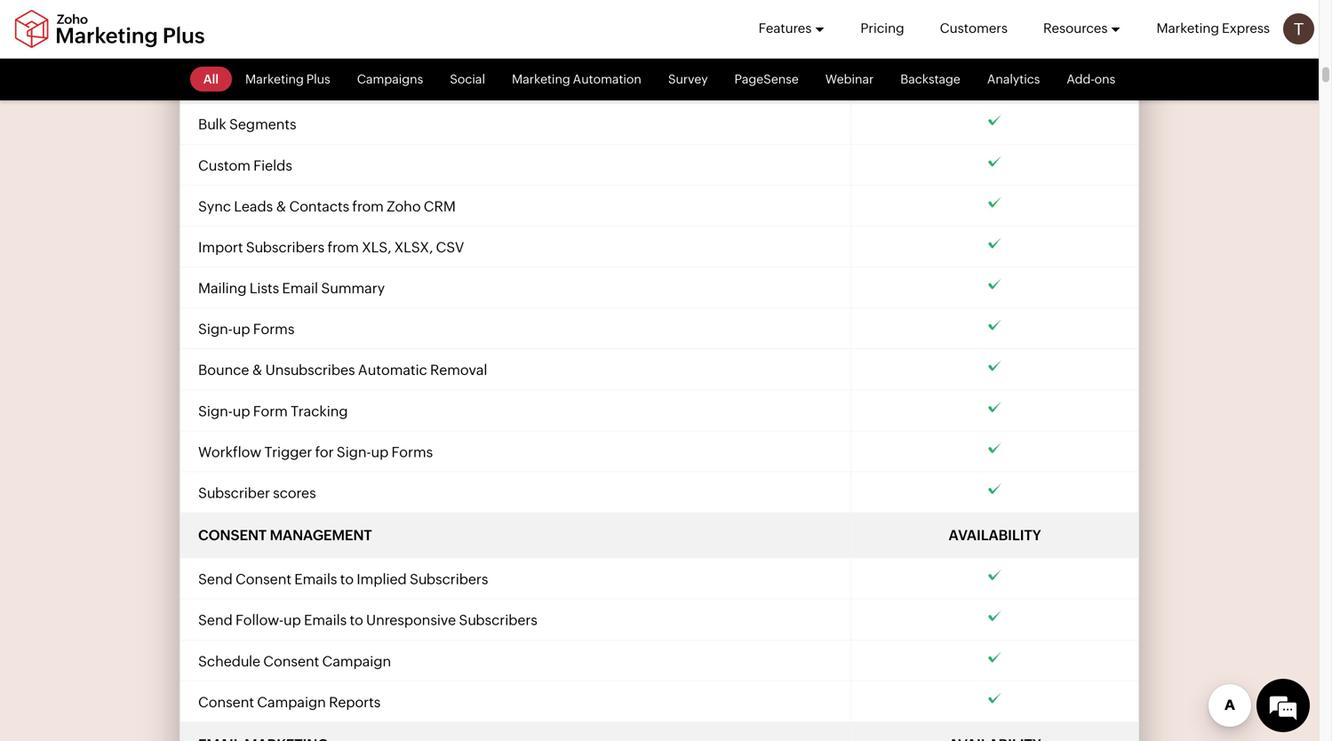 Task type: locate. For each thing, give the bounding box(es) containing it.
mailing down the import in the left of the page
[[198, 280, 247, 296]]

lists left email
[[250, 280, 279, 296]]

subscribers up unresponsive
[[410, 571, 488, 588]]

trigger
[[264, 444, 312, 460]]

1 horizontal spatial forms
[[392, 444, 433, 460]]

campaign down schedule consent campaign
[[257, 694, 326, 711]]

resources link
[[1044, 0, 1121, 57]]

2 send from the top
[[198, 612, 233, 629]]

0 vertical spatial campaign
[[322, 653, 391, 670]]

resources
[[1044, 20, 1108, 36]]

1 vertical spatial send
[[198, 612, 233, 629]]

1 send from the top
[[198, 571, 233, 588]]

sign- down bounce
[[198, 403, 233, 419]]

0 vertical spatial subscribers
[[246, 239, 325, 256]]

2 vertical spatial subscribers
[[459, 612, 538, 629]]

from left the zoho
[[352, 198, 384, 215]]

marketing express
[[1157, 20, 1270, 36]]

form
[[253, 403, 288, 419]]

xlsx,
[[394, 239, 433, 256]]

features
[[759, 20, 812, 36]]

sign- up bounce
[[198, 321, 233, 337]]

lists up of
[[296, 34, 326, 51]]

implied
[[357, 571, 407, 588]]

sign- for sign-up forms
[[198, 321, 233, 337]]

forms down mailing lists email summary
[[253, 321, 295, 337]]

0 vertical spatial forms
[[253, 321, 295, 337]]

subscribers
[[246, 239, 325, 256], [410, 571, 488, 588], [459, 612, 538, 629]]

& right leads
[[276, 198, 286, 215]]

email
[[282, 280, 318, 296]]

campaigns
[[357, 72, 423, 86]]

forms down "automatic"
[[392, 444, 433, 460]]

to
[[340, 571, 354, 588], [350, 612, 363, 629]]

bounce & unsubscribes automatic removal
[[198, 362, 488, 378]]

0 vertical spatial to
[[340, 571, 354, 588]]

fields
[[253, 157, 292, 174]]

0 vertical spatial sign-
[[198, 321, 233, 337]]

sync leads & contacts from zoho crm
[[198, 198, 456, 215]]

send down consent
[[198, 571, 233, 588]]

summary
[[321, 280, 385, 296]]

emails down send consent emails to implied subscribers
[[304, 612, 347, 629]]

emails
[[294, 571, 337, 588], [304, 612, 347, 629]]

unresponsive
[[366, 612, 456, 629]]

1 vertical spatial lists
[[363, 75, 393, 92]]

to down send consent emails to implied subscribers
[[350, 612, 363, 629]]

segmentation
[[198, 75, 292, 92]]

2 vertical spatial lists
[[250, 280, 279, 296]]

0 vertical spatial send
[[198, 571, 233, 588]]

1 vertical spatial sign-
[[198, 403, 233, 419]]

contacts
[[289, 198, 349, 215]]

forms
[[253, 321, 295, 337], [392, 444, 433, 460]]

segmentation of mailing lists
[[198, 75, 393, 92]]

sign-up form tracking
[[198, 403, 348, 419]]

send up schedule
[[198, 612, 233, 629]]

1 vertical spatial campaign
[[257, 694, 326, 711]]

lists
[[296, 34, 326, 51], [363, 75, 393, 92], [250, 280, 279, 296]]

2 horizontal spatial lists
[[363, 75, 393, 92]]

subscribers right unresponsive
[[459, 612, 538, 629]]

send
[[198, 571, 233, 588], [198, 612, 233, 629]]

mailing up 'marketing plus'
[[245, 34, 294, 51]]

0 vertical spatial &
[[276, 198, 286, 215]]

express
[[1222, 20, 1270, 36]]

consent up follow-
[[236, 571, 292, 588]]

mailing lists email summary
[[198, 280, 385, 296]]

bulk segments
[[198, 116, 297, 133]]

1 horizontal spatial lists
[[296, 34, 326, 51]]

consent
[[236, 571, 292, 588], [263, 653, 319, 670], [198, 694, 254, 711]]

& right bounce
[[252, 362, 263, 378]]

follow-
[[236, 612, 284, 629]]

consent up consent campaign reports
[[263, 653, 319, 670]]

mailing right of
[[312, 75, 360, 92]]

webinar
[[826, 72, 874, 86]]

campaign
[[322, 653, 391, 670], [257, 694, 326, 711]]

custom
[[198, 157, 251, 174]]

from left xls,
[[328, 239, 359, 256]]

import subscribers from xls, xlsx, csv
[[198, 239, 464, 256]]

1 vertical spatial &
[[252, 362, 263, 378]]

survey
[[668, 72, 708, 86]]

ons
[[1095, 72, 1116, 86]]

1 vertical spatial forms
[[392, 444, 433, 460]]

of
[[295, 75, 309, 92]]

create mailing lists
[[198, 34, 326, 51]]

sync
[[198, 198, 231, 215]]

&
[[276, 198, 286, 215], [252, 362, 263, 378]]

crm
[[424, 198, 456, 215]]

xls,
[[362, 239, 391, 256]]

0 vertical spatial consent
[[236, 571, 292, 588]]

campaign up reports
[[322, 653, 391, 670]]

zoho
[[387, 198, 421, 215]]

backstage
[[901, 72, 961, 86]]

consent down schedule
[[198, 694, 254, 711]]

lists right of
[[363, 75, 393, 92]]

sign-
[[198, 321, 233, 337], [198, 403, 233, 419], [337, 444, 371, 460]]

to left implied
[[340, 571, 354, 588]]

add-ons
[[1067, 72, 1116, 86]]

removal
[[430, 362, 488, 378]]

emails down the 'management' on the left bottom of the page
[[294, 571, 337, 588]]

mailing
[[245, 34, 294, 51], [312, 75, 360, 92], [198, 280, 247, 296]]

1 vertical spatial emails
[[304, 612, 347, 629]]

segments
[[229, 116, 297, 133]]

subscribers up mailing lists email summary
[[246, 239, 325, 256]]

analytics
[[987, 72, 1040, 86]]

1 vertical spatial consent
[[263, 653, 319, 670]]

pricing link
[[861, 0, 905, 57]]

pricing
[[861, 20, 905, 36]]

sign- right for
[[337, 444, 371, 460]]

for
[[315, 444, 334, 460]]

from
[[352, 198, 384, 215], [328, 239, 359, 256]]

marketing
[[1157, 20, 1220, 36]]

sign- for sign-up form tracking
[[198, 403, 233, 419]]

sign-up forms
[[198, 321, 295, 337]]

up
[[233, 321, 250, 337], [233, 403, 250, 419], [371, 444, 389, 460], [284, 612, 301, 629]]

send for send consent emails to implied subscribers
[[198, 571, 233, 588]]

0 horizontal spatial lists
[[250, 280, 279, 296]]

up up schedule consent campaign
[[284, 612, 301, 629]]

social
[[450, 72, 485, 86]]



Task type: vqa. For each thing, say whether or not it's contained in the screenshot.
Info-
no



Task type: describe. For each thing, give the bounding box(es) containing it.
availability
[[949, 527, 1041, 544]]

consent management
[[198, 527, 372, 544]]

zoho marketingplus logo image
[[13, 9, 206, 48]]

workflow trigger for sign-up forms
[[198, 444, 433, 460]]

customers link
[[940, 0, 1008, 57]]

bulk
[[198, 116, 226, 133]]

pagesense
[[735, 72, 799, 86]]

marketing automation
[[512, 72, 642, 86]]

custom fields
[[198, 157, 292, 174]]

consent campaign reports
[[198, 694, 381, 711]]

workflow
[[198, 444, 262, 460]]

1 vertical spatial subscribers
[[410, 571, 488, 588]]

2 vertical spatial mailing
[[198, 280, 247, 296]]

2 vertical spatial consent
[[198, 694, 254, 711]]

1 vertical spatial from
[[328, 239, 359, 256]]

leads
[[234, 198, 273, 215]]

marketing plus
[[245, 72, 330, 86]]

bounce
[[198, 362, 249, 378]]

0 vertical spatial from
[[352, 198, 384, 215]]

up left form
[[233, 403, 250, 419]]

subscriber
[[198, 485, 270, 501]]

0 vertical spatial lists
[[296, 34, 326, 51]]

send for send follow-up emails to unresponsive subscribers
[[198, 612, 233, 629]]

consent
[[198, 527, 267, 544]]

management
[[270, 527, 372, 544]]

reports
[[329, 694, 381, 711]]

send follow-up emails to unresponsive subscribers
[[198, 612, 538, 629]]

0 vertical spatial emails
[[294, 571, 337, 588]]

add-
[[1067, 72, 1095, 86]]

features link
[[759, 0, 825, 57]]

send consent emails to implied subscribers
[[198, 571, 488, 588]]

0 horizontal spatial &
[[252, 362, 263, 378]]

up up bounce
[[233, 321, 250, 337]]

schedule consent campaign
[[198, 653, 391, 670]]

import
[[198, 239, 243, 256]]

unsubscribes
[[265, 362, 355, 378]]

terry turtle image
[[1284, 13, 1315, 44]]

schedule
[[198, 653, 260, 670]]

0 vertical spatial mailing
[[245, 34, 294, 51]]

csv
[[436, 239, 464, 256]]

create
[[198, 34, 242, 51]]

consent for schedule
[[263, 653, 319, 670]]

subscriber scores
[[198, 485, 316, 501]]

tracking
[[291, 403, 348, 419]]

all
[[203, 72, 219, 86]]

marketing express link
[[1157, 0, 1270, 57]]

customers
[[940, 20, 1008, 36]]

1 horizontal spatial &
[[276, 198, 286, 215]]

2 vertical spatial sign-
[[337, 444, 371, 460]]

consent for send
[[236, 571, 292, 588]]

1 vertical spatial mailing
[[312, 75, 360, 92]]

scores
[[273, 485, 316, 501]]

1 vertical spatial to
[[350, 612, 363, 629]]

up right for
[[371, 444, 389, 460]]

0 horizontal spatial forms
[[253, 321, 295, 337]]

automatic
[[358, 362, 427, 378]]



